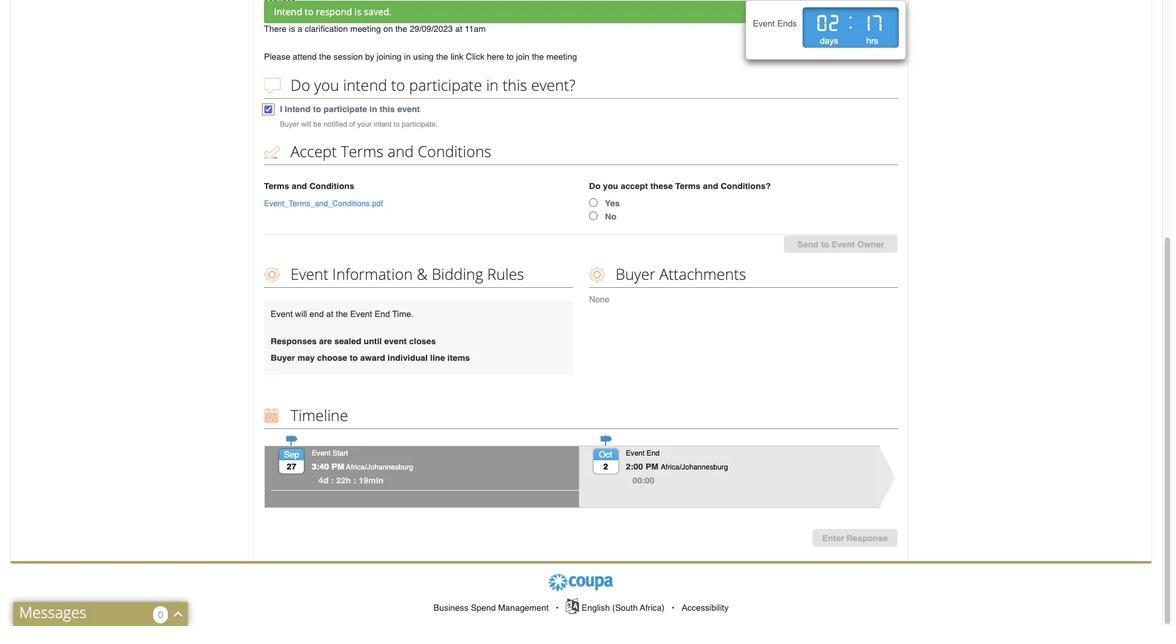 Task type: describe. For each thing, give the bounding box(es) containing it.
send to event owner
[[798, 240, 884, 250]]

joining
[[377, 52, 402, 62]]

event for event end 2:00 pm africa/johannesburg 00:00
[[626, 448, 645, 458]]

2 : from the left
[[353, 475, 356, 485]]

coupa software image
[[548, 574, 614, 593]]

will for buyer
[[301, 119, 311, 129]]

event information & bidding rules
[[287, 263, 524, 285]]

english
[[582, 603, 610, 613]]

individual
[[388, 353, 428, 363]]

event for event start 3:40 pm africa/johannesburg 4d : 22h : 19min
[[312, 448, 331, 458]]

the right join
[[532, 52, 544, 62]]

attend
[[293, 52, 317, 62]]

event inside button
[[832, 240, 855, 250]]

english (south africa) link
[[566, 595, 665, 616]]

event for event information & bidding rules
[[291, 263, 328, 285]]

11am
[[465, 24, 486, 34]]

accept
[[291, 141, 337, 162]]

choose
[[317, 353, 347, 363]]

1 horizontal spatial intend
[[343, 74, 387, 95]]

to up be
[[313, 104, 321, 114]]

22h
[[336, 475, 351, 485]]

to inside responses are sealed until event closes buyer may choose to award individual line items
[[350, 353, 358, 363]]

responses
[[271, 336, 317, 346]]

0 horizontal spatial this
[[380, 104, 395, 114]]

intend to respond is saved.
[[274, 5, 392, 18]]

2:00
[[626, 462, 643, 472]]

please
[[264, 52, 290, 62]]

your
[[357, 119, 372, 129]]

respond
[[316, 5, 352, 18]]

to right intend
[[305, 5, 314, 18]]

be
[[313, 119, 322, 129]]

notified
[[324, 119, 347, 129]]

terms and conditions
[[264, 181, 354, 191]]

i intend to participate in this event
[[280, 104, 420, 114]]

a
[[298, 24, 302, 34]]

event?
[[531, 74, 576, 95]]

to left join
[[507, 52, 514, 62]]

sep 27
[[284, 450, 299, 472]]

owner
[[857, 240, 884, 250]]

here
[[487, 52, 504, 62]]

event for event ends
[[753, 19, 775, 29]]

4d
[[318, 475, 328, 485]]

2 horizontal spatial and
[[703, 181, 718, 191]]

2 horizontal spatial in
[[486, 74, 499, 95]]

send to event owner button
[[784, 235, 898, 254]]

you for intend
[[314, 74, 339, 95]]

19min
[[359, 475, 384, 485]]

oct
[[599, 450, 612, 460]]

saved.
[[364, 5, 392, 18]]

intent
[[374, 119, 392, 129]]

1 horizontal spatial conditions
[[418, 141, 491, 162]]

participate.
[[402, 119, 438, 129]]

information
[[332, 263, 413, 285]]

(south
[[612, 603, 638, 613]]

on
[[383, 24, 393, 34]]

management
[[498, 603, 549, 613]]

7
[[873, 9, 883, 36]]

0 horizontal spatial end
[[375, 309, 390, 319]]

do you accept these terms and conditions?
[[589, 181, 771, 191]]

hrs
[[866, 36, 878, 46]]

0 horizontal spatial terms
[[264, 181, 289, 191]]

event start 3:40 pm africa/johannesburg 4d : 22h : 19min
[[312, 448, 413, 485]]

sealed
[[334, 336, 361, 346]]

spend
[[471, 603, 496, 613]]

to right intent
[[394, 119, 400, 129]]

0 horizontal spatial and
[[292, 181, 307, 191]]

will for event
[[295, 309, 307, 319]]

buyer inside responses are sealed until event closes buyer may choose to award individual line items
[[271, 353, 295, 363]]

3:40
[[312, 462, 329, 472]]

0 2 days
[[818, 9, 840, 46]]

1 horizontal spatial in
[[404, 52, 411, 62]]

sep
[[284, 450, 299, 460]]

1 7 hrs
[[866, 9, 883, 46]]

no
[[605, 212, 617, 222]]

of
[[349, 119, 355, 129]]

the right using on the top
[[436, 52, 448, 62]]

end
[[309, 309, 324, 319]]

until
[[364, 336, 382, 346]]

award
[[360, 353, 385, 363]]

business
[[434, 603, 469, 613]]

1 • from the left
[[556, 603, 559, 613]]

yes
[[605, 198, 620, 208]]

29/09/2023
[[410, 24, 453, 34]]

buyer for buyer will be notified of your intent to participate.
[[280, 119, 299, 129]]

buyer for buyer attachments
[[616, 263, 656, 285]]

there is a clarification meeting on the 29/09/2023 at 11am
[[264, 24, 488, 34]]

time.
[[392, 309, 414, 319]]

buyer attachments
[[612, 263, 746, 285]]

00:00
[[633, 475, 655, 485]]

0 vertical spatial is
[[355, 5, 361, 18]]

the right attend
[[319, 52, 331, 62]]

africa)
[[640, 603, 665, 613]]

buyer will be notified of your intent to participate.
[[280, 119, 438, 129]]

items
[[447, 353, 470, 363]]

responses are sealed until event closes buyer may choose to award individual line items
[[271, 336, 470, 363]]



Task type: vqa. For each thing, say whether or not it's contained in the screenshot.
"Buyer" inside Responses are sealed until event closes Buyer may choose to award individual line items
no



Task type: locate. For each thing, give the bounding box(es) containing it.
1 vertical spatial will
[[295, 309, 307, 319]]

None checkbox
[[264, 106, 273, 114]]

to right the send
[[821, 240, 829, 250]]

pm up 00:00
[[646, 462, 659, 472]]

terms right these on the right
[[675, 181, 701, 191]]

1 vertical spatial this
[[380, 104, 395, 114]]

africa/johannesburg for 4d : 22h : 19min
[[346, 462, 413, 472]]

1 vertical spatial is
[[289, 24, 295, 34]]

1 vertical spatial intend
[[285, 104, 311, 114]]

1 horizontal spatial this
[[503, 74, 527, 95]]

business spend management
[[434, 603, 549, 613]]

in down here
[[486, 74, 499, 95]]

0 vertical spatial meeting
[[350, 24, 381, 34]]

pm down start
[[331, 462, 344, 472]]

rules
[[487, 263, 524, 285]]

end inside event end 2:00 pm africa/johannesburg 00:00
[[647, 448, 660, 458]]

participate down link click
[[409, 74, 482, 95]]

0 horizontal spatial meeting
[[350, 24, 381, 34]]

buyer down responses
[[271, 353, 295, 363]]

event inside responses are sealed until event closes buyer may choose to award individual line items
[[384, 336, 407, 346]]

please attend the session by joining in using the link click here to join the meeting
[[264, 52, 577, 62]]

1 horizontal spatial is
[[355, 5, 361, 18]]

event end 2:00 pm africa/johannesburg 00:00
[[626, 448, 728, 485]]

pm for 2:00 pm
[[646, 462, 659, 472]]

do
[[291, 74, 310, 95], [589, 181, 601, 191]]

1 horizontal spatial africa/johannesburg
[[661, 462, 728, 472]]

the
[[395, 24, 407, 34], [319, 52, 331, 62], [436, 52, 448, 62], [532, 52, 544, 62], [336, 309, 348, 319]]

event up individual at the bottom of page
[[384, 336, 407, 346]]

event up '2:00'
[[626, 448, 645, 458]]

will
[[301, 119, 311, 129], [295, 309, 307, 319]]

:
[[331, 475, 334, 485], [353, 475, 356, 485]]

line
[[430, 353, 445, 363]]

you for accept
[[603, 181, 618, 191]]

may
[[297, 353, 315, 363]]

in up your
[[370, 104, 377, 114]]

2 • from the left
[[672, 603, 675, 613]]

0 vertical spatial event
[[397, 104, 420, 114]]

messages
[[19, 602, 87, 623]]

1 vertical spatial event
[[384, 336, 407, 346]]

0 vertical spatial do
[[291, 74, 310, 95]]

are
[[319, 336, 332, 346]]

is left a
[[289, 24, 295, 34]]

0 vertical spatial buyer
[[280, 119, 299, 129]]

join
[[516, 52, 530, 62]]

0 vertical spatial conditions
[[418, 141, 491, 162]]

africa/johannesburg for 00:00
[[661, 462, 728, 472]]

0 horizontal spatial participate
[[324, 104, 367, 114]]

do left accept
[[589, 181, 601, 191]]

end up 00:00
[[647, 448, 660, 458]]

meeting
[[350, 24, 381, 34], [546, 52, 577, 62]]

1 : from the left
[[331, 475, 334, 485]]

1 vertical spatial you
[[603, 181, 618, 191]]

pm inside event end 2:00 pm africa/johannesburg 00:00
[[646, 462, 659, 472]]

0 horizontal spatial do
[[291, 74, 310, 95]]

event inside event end 2:00 pm africa/johannesburg 00:00
[[626, 448, 645, 458]]

and
[[388, 141, 414, 162], [292, 181, 307, 191], [703, 181, 718, 191]]

do for do you intend to participate in this event?
[[291, 74, 310, 95]]

1 vertical spatial 0
[[158, 608, 163, 621]]

is left saved.
[[355, 5, 361, 18]]

you up yes
[[603, 181, 618, 191]]

1 vertical spatial participate
[[324, 104, 367, 114]]

intend
[[274, 5, 302, 18]]

2 for oct
[[603, 462, 608, 472]]

accept
[[621, 181, 648, 191]]

event
[[397, 104, 420, 114], [384, 336, 407, 346]]

event inside event start 3:40 pm africa/johannesburg 4d : 22h : 19min
[[312, 448, 331, 458]]

2 down oct
[[603, 462, 608, 472]]

terms
[[341, 141, 384, 162], [264, 181, 289, 191], [675, 181, 701, 191]]

attachments
[[659, 263, 746, 285]]

event_terms_and_conditions.pdf
[[264, 199, 383, 208]]

participate up of
[[324, 104, 367, 114]]

will left be
[[301, 119, 311, 129]]

0 vertical spatial you
[[314, 74, 339, 95]]

0 vertical spatial 2
[[830, 9, 840, 36]]

2 left "1"
[[830, 9, 840, 36]]

pm for 3:40 pm
[[331, 462, 344, 472]]

meeting down saved.
[[350, 24, 381, 34]]

1 vertical spatial in
[[486, 74, 499, 95]]

at left the 11am
[[455, 24, 463, 34]]

is
[[355, 5, 361, 18], [289, 24, 295, 34]]

africa/johannesburg right '2:00'
[[661, 462, 728, 472]]

closes
[[409, 336, 436, 346]]

2 horizontal spatial terms
[[675, 181, 701, 191]]

0 horizontal spatial you
[[314, 74, 339, 95]]

intend
[[343, 74, 387, 95], [285, 104, 311, 114]]

terms up "event_terms_and_conditions.pdf"
[[264, 181, 289, 191]]

buyer
[[280, 119, 299, 129], [616, 263, 656, 285], [271, 353, 295, 363]]

to down sealed
[[350, 353, 358, 363]]

1 vertical spatial do
[[589, 181, 601, 191]]

1 vertical spatial meeting
[[546, 52, 577, 62]]

at
[[455, 24, 463, 34], [326, 309, 333, 319]]

meeting up event?
[[546, 52, 577, 62]]

1 vertical spatial conditions
[[309, 181, 354, 191]]

and up "event_terms_and_conditions.pdf"
[[292, 181, 307, 191]]

do for do you accept these terms and conditions?
[[589, 181, 601, 191]]

2 for 0
[[830, 9, 840, 36]]

africa/johannesburg inside event start 3:40 pm africa/johannesburg 4d : 22h : 19min
[[346, 462, 413, 472]]

0 for 0 2 days
[[818, 9, 828, 36]]

do down attend
[[291, 74, 310, 95]]

africa/johannesburg inside event end 2:00 pm africa/johannesburg 00:00
[[661, 462, 728, 472]]

1 horizontal spatial 0
[[818, 9, 828, 36]]

africa/johannesburg up 19min
[[346, 462, 413, 472]]

event left ends on the top of the page
[[753, 19, 775, 29]]

None radio
[[589, 212, 598, 220]]

0 horizontal spatial 2
[[603, 462, 608, 472]]

1 horizontal spatial pm
[[646, 462, 659, 472]]

2 vertical spatial in
[[370, 104, 377, 114]]

1 horizontal spatial •
[[672, 603, 675, 613]]

session
[[334, 52, 363, 62]]

buyer down no
[[616, 263, 656, 285]]

0 vertical spatial end
[[375, 309, 390, 319]]

2
[[830, 9, 840, 36], [603, 462, 608, 472]]

conditions
[[418, 141, 491, 162], [309, 181, 354, 191]]

accessibility button
[[682, 598, 729, 618]]

event up 3:40
[[312, 448, 331, 458]]

1 pm from the left
[[331, 462, 344, 472]]

buyer down i
[[280, 119, 299, 129]]

0 vertical spatial this
[[503, 74, 527, 95]]

event will end at the event end time.
[[271, 309, 414, 319]]

1 horizontal spatial you
[[603, 181, 618, 191]]

the right end
[[336, 309, 348, 319]]

will left end
[[295, 309, 307, 319]]

participate
[[409, 74, 482, 95], [324, 104, 367, 114]]

1 horizontal spatial terms
[[341, 141, 384, 162]]

by
[[365, 52, 374, 62]]

this up intent
[[380, 104, 395, 114]]

0 horizontal spatial :
[[331, 475, 334, 485]]

1 horizontal spatial :
[[353, 475, 356, 485]]

event for event will end at the event end time.
[[271, 309, 293, 319]]

english (south africa)
[[582, 603, 665, 613]]

•
[[556, 603, 559, 613], [672, 603, 675, 613]]

0 vertical spatial at
[[455, 24, 463, 34]]

in
[[404, 52, 411, 62], [486, 74, 499, 95], [370, 104, 377, 114]]

conditions?
[[721, 181, 771, 191]]

end left time.
[[375, 309, 390, 319]]

0 horizontal spatial in
[[370, 104, 377, 114]]

link click
[[451, 52, 485, 62]]

0 horizontal spatial •
[[556, 603, 559, 613]]

at right end
[[326, 309, 333, 319]]

send
[[798, 240, 819, 250]]

1 vertical spatial 2
[[603, 462, 608, 472]]

0 vertical spatial in
[[404, 52, 411, 62]]

event up participate.
[[397, 104, 420, 114]]

0 horizontal spatial pm
[[331, 462, 344, 472]]

: right 22h
[[353, 475, 356, 485]]

0 vertical spatial will
[[301, 119, 311, 129]]

you up i intend to participate in this event
[[314, 74, 339, 95]]

event ends
[[753, 19, 797, 29]]

1 horizontal spatial and
[[388, 141, 414, 162]]

this down join
[[503, 74, 527, 95]]

0 horizontal spatial 0
[[158, 608, 163, 621]]

2 africa/johannesburg from the left
[[661, 462, 728, 472]]

conditions up "event_terms_and_conditions.pdf"
[[309, 181, 354, 191]]

0 for 0
[[158, 608, 163, 621]]

intend down "by"
[[343, 74, 387, 95]]

2 inside oct 2
[[603, 462, 608, 472]]

None radio
[[589, 198, 598, 207]]

using
[[413, 52, 434, 62]]

oct 2
[[599, 450, 612, 472]]

0 vertical spatial intend
[[343, 74, 387, 95]]

to down joining
[[391, 74, 405, 95]]

you
[[314, 74, 339, 95], [603, 181, 618, 191]]

none
[[589, 295, 610, 305]]

0 horizontal spatial is
[[289, 24, 295, 34]]

accessibility
[[682, 603, 729, 613]]

timeline
[[287, 405, 348, 426]]

• right africa) on the right of page
[[672, 603, 675, 613]]

1
[[868, 9, 871, 36]]

there
[[264, 24, 287, 34]]

start
[[333, 448, 348, 458]]

these
[[650, 181, 673, 191]]

i
[[280, 104, 282, 114]]

0 horizontal spatial africa/johannesburg
[[346, 462, 413, 472]]

event up responses
[[271, 309, 293, 319]]

1 vertical spatial buyer
[[616, 263, 656, 285]]

2 pm from the left
[[646, 462, 659, 472]]

intend right i
[[285, 104, 311, 114]]

0 inside the 0 2 days
[[818, 9, 828, 36]]

do you intend to participate in this event?
[[287, 74, 576, 95]]

pm inside event start 3:40 pm africa/johannesburg 4d : 22h : 19min
[[331, 462, 344, 472]]

conditions down participate.
[[418, 141, 491, 162]]

0 horizontal spatial intend
[[285, 104, 311, 114]]

this
[[503, 74, 527, 95], [380, 104, 395, 114]]

1 vertical spatial at
[[326, 309, 333, 319]]

1 horizontal spatial do
[[589, 181, 601, 191]]

in left using on the top
[[404, 52, 411, 62]]

and left conditions?
[[703, 181, 718, 191]]

terms down your
[[341, 141, 384, 162]]

0 vertical spatial 0
[[818, 9, 828, 36]]

end
[[375, 309, 390, 319], [647, 448, 660, 458]]

0 horizontal spatial conditions
[[309, 181, 354, 191]]

1 horizontal spatial meeting
[[546, 52, 577, 62]]

1 horizontal spatial at
[[455, 24, 463, 34]]

0 vertical spatial participate
[[409, 74, 482, 95]]

event up end
[[291, 263, 328, 285]]

and down intent
[[388, 141, 414, 162]]

• right management
[[556, 603, 559, 613]]

event up until
[[350, 309, 372, 319]]

1 horizontal spatial participate
[[409, 74, 482, 95]]

&
[[417, 263, 428, 285]]

event left owner
[[832, 240, 855, 250]]

2 inside the 0 2 days
[[830, 9, 840, 36]]

to inside button
[[821, 240, 829, 250]]

1 horizontal spatial end
[[647, 448, 660, 458]]

the right on
[[395, 24, 407, 34]]

0 horizontal spatial at
[[326, 309, 333, 319]]

1 vertical spatial end
[[647, 448, 660, 458]]

clarification
[[305, 24, 348, 34]]

None submit
[[812, 529, 898, 547]]

ends
[[777, 19, 797, 29]]

event
[[753, 19, 775, 29], [832, 240, 855, 250], [291, 263, 328, 285], [271, 309, 293, 319], [350, 309, 372, 319], [312, 448, 331, 458], [626, 448, 645, 458]]

1 horizontal spatial 2
[[830, 9, 840, 36]]

days
[[820, 36, 838, 46]]

2 vertical spatial buyer
[[271, 353, 295, 363]]

: right 4d
[[331, 475, 334, 485]]

1 africa/johannesburg from the left
[[346, 462, 413, 472]]



